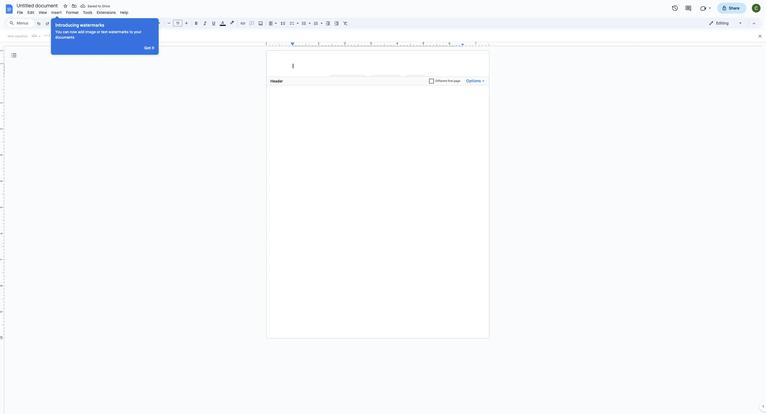 Task type: describe. For each thing, give the bounding box(es) containing it.
you
[[55, 30, 62, 34]]

left margin image
[[267, 42, 294, 46]]

1
[[266, 41, 267, 45]]

editing
[[717, 21, 729, 26]]

Star checkbox
[[62, 2, 69, 10]]

edit
[[27, 10, 34, 15]]

Rename text field
[[15, 2, 61, 9]]

share
[[729, 6, 740, 11]]

your
[[134, 30, 141, 34]]

menu bar banner
[[0, 0, 767, 415]]

can
[[63, 30, 69, 34]]

image
[[85, 30, 96, 34]]

share button
[[718, 3, 747, 14]]

header
[[271, 79, 283, 83]]

help menu item
[[118, 9, 131, 16]]

mode and view toolbar
[[705, 18, 759, 29]]

Different first page checkbox
[[430, 79, 434, 84]]

options
[[467, 79, 481, 83]]

introducing watermarks dialog
[[51, 16, 159, 55]]

saved
[[88, 4, 97, 8]]

tools menu item
[[81, 9, 95, 16]]

new
[[8, 34, 14, 38]]

introducing watermarks you can now add image or text watermarks to your documents
[[55, 23, 141, 40]]

tools
[[83, 10, 92, 15]]

insert
[[51, 10, 62, 15]]

editing button
[[706, 19, 747, 27]]

drive
[[102, 4, 110, 8]]

got it button
[[144, 46, 154, 50]]

page
[[454, 79, 461, 83]]

highlight color image
[[229, 19, 235, 26]]

introducing watermarks application
[[0, 0, 767, 415]]

insert image image
[[258, 19, 264, 27]]

add
[[78, 30, 84, 34]]

format menu item
[[64, 9, 81, 16]]

0 horizontal spatial watermarks
[[80, 23, 104, 28]]

1 vertical spatial watermarks
[[109, 30, 129, 34]]



Task type: locate. For each thing, give the bounding box(es) containing it.
line & paragraph spacing image
[[280, 19, 286, 27]]

saved to drive button
[[79, 2, 111, 10]]

new equation button
[[6, 32, 29, 40]]

options button
[[464, 77, 487, 85]]

file menu item
[[15, 9, 25, 16]]

right margin image
[[462, 42, 489, 46]]

equations toolbar
[[0, 31, 767, 42]]

menu bar
[[15, 7, 131, 16]]

new equation
[[8, 34, 28, 38]]

edit menu item
[[25, 9, 37, 16]]

first
[[448, 79, 453, 83]]

view menu item
[[37, 9, 49, 16]]

to inside the introducing watermarks you can now add image or text watermarks to your documents
[[130, 30, 133, 34]]

1 horizontal spatial to
[[130, 30, 133, 34]]

1 vertical spatial to
[[130, 30, 133, 34]]

Font size field
[[173, 20, 185, 27]]

to left your
[[130, 30, 133, 34]]

Menus field
[[7, 19, 34, 27]]

got
[[144, 46, 151, 50]]

introducing
[[55, 23, 79, 28]]

format
[[66, 10, 79, 15]]

now
[[70, 30, 77, 34]]

documents
[[55, 35, 75, 40]]

file
[[17, 10, 23, 15]]

watermarks up image
[[80, 23, 104, 28]]

Font size text field
[[174, 20, 182, 26]]

0 vertical spatial to
[[98, 4, 101, 8]]

misc image
[[43, 33, 50, 38]]

1 horizontal spatial watermarks
[[109, 30, 129, 34]]

extensions
[[97, 10, 116, 15]]

view
[[39, 10, 47, 15]]

equation
[[15, 34, 28, 38]]

or
[[97, 30, 100, 34]]

to left drive
[[98, 4, 101, 8]]

different
[[436, 79, 447, 83]]

saved to drive
[[88, 4, 110, 8]]

0 vertical spatial watermarks
[[80, 23, 104, 28]]

help
[[120, 10, 128, 15]]

character image
[[30, 33, 38, 38]]

menu bar containing file
[[15, 7, 131, 16]]

got it
[[144, 46, 154, 50]]

it
[[152, 46, 154, 50]]

to
[[98, 4, 101, 8], [130, 30, 133, 34]]

0 horizontal spatial to
[[98, 4, 101, 8]]

main toolbar
[[34, 0, 350, 258]]

menu bar inside menu bar 'banner'
[[15, 7, 131, 16]]

to inside button
[[98, 4, 101, 8]]

different first page
[[436, 79, 461, 83]]

watermarks right text
[[109, 30, 129, 34]]

extensions menu item
[[95, 9, 118, 16]]

text color image
[[220, 19, 226, 26]]

insert menu item
[[49, 9, 64, 16]]

text
[[101, 30, 108, 34]]

watermarks
[[80, 23, 104, 28], [109, 30, 129, 34]]



Task type: vqa. For each thing, say whether or not it's contained in the screenshot.
third Heading from the bottom of the page
no



